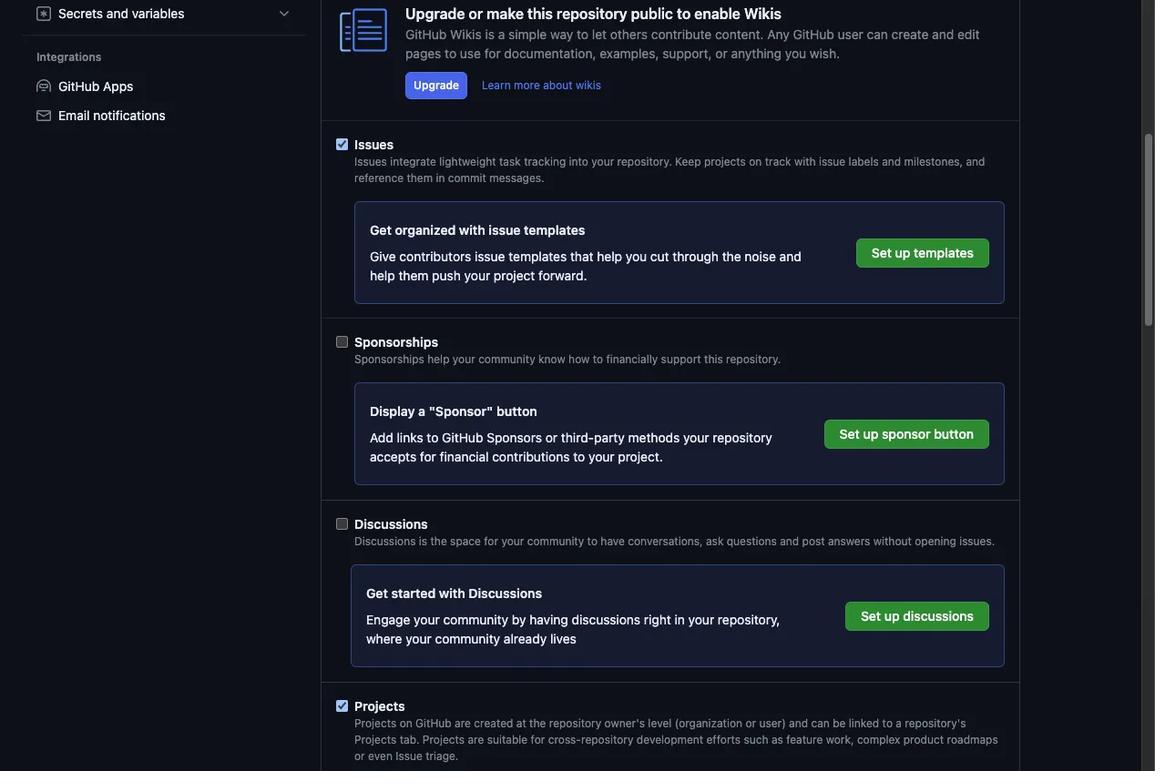 Task type: locate. For each thing, give the bounding box(es) containing it.
2 vertical spatial a
[[896, 717, 902, 731]]

discussions up by
[[469, 586, 542, 601]]

issue
[[396, 750, 423, 764]]

sponsorships up display
[[354, 353, 424, 366]]

documentation,
[[504, 46, 596, 61]]

hubot image
[[36, 79, 51, 94]]

is down make
[[485, 26, 495, 42]]

to up the 'complex'
[[883, 717, 893, 731]]

to down third-
[[573, 449, 585, 465]]

2 issues from the top
[[354, 155, 387, 169]]

"sponsor"
[[429, 404, 493, 419]]

repository.
[[617, 155, 672, 169], [726, 353, 781, 366]]

level
[[648, 717, 672, 731]]

0 vertical spatial discussions
[[354, 517, 428, 532]]

1 vertical spatial the
[[431, 535, 447, 549]]

ask
[[706, 535, 724, 549]]

repository. inside issues issues integrate lightweight task tracking into your repository.           keep projects on track with issue labels and milestones, and reference them in commit messages.
[[617, 155, 672, 169]]

such
[[744, 734, 769, 747]]

you inside give contributors issue templates that help you cut through the noise and help them push your project forward.
[[626, 249, 647, 264]]

github
[[406, 26, 447, 42], [793, 26, 834, 42], [58, 78, 100, 94], [442, 430, 483, 446], [416, 717, 452, 731]]

0 horizontal spatial you
[[626, 249, 647, 264]]

0 vertical spatial button
[[497, 404, 537, 419]]

learn more about wikis link
[[482, 77, 601, 94]]

github inside integrations list
[[58, 78, 100, 94]]

with right the started
[[439, 586, 465, 601]]

your right push
[[464, 268, 490, 283]]

integrations
[[36, 50, 101, 64]]

1 vertical spatial on
[[400, 717, 413, 731]]

sponsorships
[[354, 334, 438, 350], [354, 353, 424, 366]]

0 horizontal spatial on
[[400, 717, 413, 731]]

0 vertical spatial in
[[436, 171, 445, 185]]

milestones,
[[904, 155, 963, 169]]

None submit
[[846, 602, 990, 631]]

the inside projects projects on github are created at the repository owner's level               (organization or user) and can be linked to a repository's projects tab.               projects are suitable for cross-repository development efforts such as               feature work, complex product roadmaps or even issue triage.
[[530, 717, 546, 731]]

let
[[592, 26, 607, 42]]

issue up 'project'
[[489, 222, 521, 238]]

0 vertical spatial upgrade
[[406, 5, 465, 22]]

display a "sponsor" button
[[370, 404, 537, 419]]

to inside projects projects on github are created at the repository owner's level               (organization or user) and can be linked to a repository's projects tab.               projects are suitable for cross-repository development efforts such as               feature work, complex product roadmaps or even issue triage.
[[883, 717, 893, 731]]

1 vertical spatial them
[[399, 268, 429, 283]]

for inside upgrade or make this repository public to enable wikis github wikis is a simple way to let others contribute content. any github user can create and edit pages to use for documentation, examples, support, or anything you wish.
[[485, 46, 501, 61]]

2 horizontal spatial the
[[722, 249, 741, 264]]

2 horizontal spatial help
[[597, 249, 622, 264]]

1 vertical spatial can
[[811, 717, 830, 731]]

community inside sponsorships sponsorships help your community know how to financially support this repository.
[[479, 353, 536, 366]]

the left space
[[431, 535, 447, 549]]

upgrade up pages
[[406, 5, 465, 22]]

github up pages
[[406, 26, 447, 42]]

and up the feature
[[789, 717, 808, 731]]

0 vertical spatial the
[[722, 249, 741, 264]]

1 vertical spatial this
[[704, 353, 723, 366]]

roadmaps
[[947, 734, 998, 747]]

and left edit
[[932, 26, 954, 42]]

repository up the let
[[557, 5, 628, 22]]

0 vertical spatial issues
[[354, 137, 394, 152]]

to right how
[[593, 353, 603, 366]]

issue down get organized with issue templates on the top of page
[[475, 249, 505, 264]]

and inside upgrade or make this repository public to enable wikis github wikis is a simple way to let others contribute content. any github user can create and edit pages to use for documentation, examples, support, or anything you wish.
[[932, 26, 954, 42]]

2 sponsorships from the top
[[354, 353, 424, 366]]

button for set up sponsor button
[[934, 426, 974, 442]]

and right labels
[[882, 155, 901, 169]]

a down make
[[498, 26, 505, 42]]

in right right
[[675, 612, 685, 628]]

labels
[[849, 155, 879, 169]]

sponsors
[[487, 430, 542, 446]]

2 vertical spatial with
[[439, 586, 465, 601]]

discussions
[[354, 517, 428, 532], [354, 535, 416, 549], [469, 586, 542, 601]]

are left created
[[455, 717, 471, 731]]

your right into
[[592, 155, 614, 169]]

organized
[[395, 222, 456, 238]]

and right 'milestones,'
[[966, 155, 986, 169]]

issue inside issues issues integrate lightweight task tracking into your repository.           keep projects on track with issue labels and milestones, and reference them in commit messages.
[[819, 155, 846, 169]]

Sponsorships checkbox
[[336, 336, 348, 348]]

Issues checkbox
[[336, 139, 348, 150]]

this up simple
[[527, 5, 553, 22]]

up
[[895, 245, 911, 260], [863, 426, 879, 442]]

can inside projects projects on github are created at the repository owner's level               (organization or user) and can be linked to a repository's projects tab.               projects are suitable for cross-repository development efforts such as               feature work, complex product roadmaps or even issue triage.
[[811, 717, 830, 731]]

1 vertical spatial get
[[366, 586, 388, 601]]

0 vertical spatial you
[[785, 46, 807, 61]]

or
[[469, 5, 483, 22], [716, 46, 728, 61], [546, 430, 558, 446], [746, 717, 756, 731], [354, 750, 365, 764]]

tab.
[[400, 734, 420, 747]]

get started with discussions
[[366, 586, 542, 601]]

1 horizontal spatial repository.
[[726, 353, 781, 366]]

Projects checkbox
[[336, 701, 348, 713]]

0 vertical spatial this
[[527, 5, 553, 22]]

can left be on the bottom right
[[811, 717, 830, 731]]

for right use
[[485, 46, 501, 61]]

0 horizontal spatial can
[[811, 717, 830, 731]]

0 vertical spatial repository.
[[617, 155, 672, 169]]

sponsorships right sponsorships checkbox
[[354, 334, 438, 350]]

issues.
[[960, 535, 995, 549]]

them down contributors
[[399, 268, 429, 283]]

this right support
[[704, 353, 723, 366]]

are
[[455, 717, 471, 731], [468, 734, 484, 747]]

reference
[[354, 171, 404, 185]]

1 vertical spatial set
[[840, 426, 860, 442]]

0 vertical spatial them
[[407, 171, 433, 185]]

in
[[436, 171, 445, 185], [675, 612, 685, 628]]

1 horizontal spatial you
[[785, 46, 807, 61]]

the inside give contributors issue templates that help you cut through the noise and help them push your project forward.
[[722, 249, 741, 264]]

2 vertical spatial issue
[[475, 249, 505, 264]]

0 horizontal spatial the
[[431, 535, 447, 549]]

accepts
[[370, 449, 417, 465]]

even
[[368, 750, 393, 764]]

0 vertical spatial issue
[[819, 155, 846, 169]]

1 horizontal spatial can
[[867, 26, 888, 42]]

or left even on the left bottom of the page
[[354, 750, 365, 764]]

upgrade or make this repository public to enable wikis github wikis is a simple way to let others contribute content. any github user can create and edit pages to use for documentation, examples, support, or anything you wish.
[[406, 5, 980, 61]]

2 vertical spatial the
[[530, 717, 546, 731]]

and right noise
[[780, 249, 802, 264]]

your up the "sponsor"
[[453, 353, 475, 366]]

a up the 'complex'
[[896, 717, 902, 731]]

set up sponsor button link
[[824, 420, 990, 449]]

1 vertical spatial a
[[418, 404, 426, 419]]

issue left labels
[[819, 155, 846, 169]]

0 horizontal spatial this
[[527, 5, 553, 22]]

2 horizontal spatial a
[[896, 717, 902, 731]]

0 horizontal spatial set
[[840, 426, 860, 442]]

issues right 'issues' option on the left top of the page
[[354, 137, 394, 152]]

1 horizontal spatial this
[[704, 353, 723, 366]]

1 horizontal spatial set
[[872, 245, 892, 260]]

1 vertical spatial button
[[934, 426, 974, 442]]

1 vertical spatial up
[[863, 426, 879, 442]]

them down integrate
[[407, 171, 433, 185]]

0 vertical spatial is
[[485, 26, 495, 42]]

efforts
[[707, 734, 741, 747]]

wikis up use
[[450, 26, 482, 42]]

1 vertical spatial upgrade
[[414, 78, 459, 92]]

your inside give contributors issue templates that help you cut through the noise and help them push your project forward.
[[464, 268, 490, 283]]

messages.
[[490, 171, 545, 185]]

with up contributors
[[459, 222, 486, 238]]

integrations list
[[29, 72, 299, 130]]

with
[[795, 155, 816, 169], [459, 222, 486, 238], [439, 586, 465, 601]]

upgrade down pages
[[414, 78, 459, 92]]

your right space
[[502, 535, 524, 549]]

for left cross-
[[531, 734, 545, 747]]

your down the started
[[414, 612, 440, 628]]

get organized with issue templates
[[370, 222, 585, 238]]

your inside issues issues integrate lightweight task tracking into your repository.           keep projects on track with issue labels and milestones, and reference them in commit messages.
[[592, 155, 614, 169]]

0 vertical spatial get
[[370, 222, 392, 238]]

where
[[366, 632, 402, 647]]

0 horizontal spatial button
[[497, 404, 537, 419]]

0 vertical spatial wikis
[[744, 5, 782, 22]]

to left use
[[445, 46, 457, 61]]

the left noise
[[722, 249, 741, 264]]

wikis up 'any'
[[744, 5, 782, 22]]

issue
[[819, 155, 846, 169], [489, 222, 521, 238], [475, 249, 505, 264]]

repository. left keep
[[617, 155, 672, 169]]

issues
[[354, 137, 394, 152], [354, 155, 387, 169]]

1 vertical spatial you
[[626, 249, 647, 264]]

create
[[892, 26, 929, 42]]

discussions up the started
[[354, 535, 416, 549]]

discussions right discussions checkbox
[[354, 517, 428, 532]]

1 vertical spatial issue
[[489, 222, 521, 238]]

0 vertical spatial can
[[867, 26, 888, 42]]

help right that
[[597, 249, 622, 264]]

about
[[543, 78, 573, 92]]

is inside upgrade or make this repository public to enable wikis github wikis is a simple way to let others contribute content. any github user can create and edit pages to use for documentation, examples, support, or anything you wish.
[[485, 26, 495, 42]]

and inside projects projects on github are created at the repository owner's level               (organization or user) and can be linked to a repository's projects tab.               projects are suitable for cross-repository development efforts such as               feature work, complex product roadmaps or even issue triage.
[[789, 717, 808, 731]]

with right track
[[795, 155, 816, 169]]

notifications
[[93, 107, 166, 123]]

created
[[474, 717, 513, 731]]

content.
[[715, 26, 764, 42]]

you down 'any'
[[785, 46, 807, 61]]

for inside projects projects on github are created at the repository owner's level               (organization or user) and can be linked to a repository's projects tab.               projects are suitable for cross-repository development efforts such as               feature work, complex product roadmaps or even issue triage.
[[531, 734, 545, 747]]

0 horizontal spatial up
[[863, 426, 879, 442]]

0 horizontal spatial in
[[436, 171, 445, 185]]

a
[[498, 26, 505, 42], [418, 404, 426, 419], [896, 717, 902, 731]]

repository. right support
[[726, 353, 781, 366]]

the right at
[[530, 717, 546, 731]]

issues up reference
[[354, 155, 387, 169]]

github up tab.
[[416, 717, 452, 731]]

1 vertical spatial help
[[370, 268, 395, 283]]

secrets
[[58, 5, 103, 21]]

or down the content.
[[716, 46, 728, 61]]

noise
[[745, 249, 776, 264]]

1 vertical spatial issues
[[354, 155, 387, 169]]

0 horizontal spatial repository.
[[617, 155, 672, 169]]

repository's
[[905, 717, 967, 731]]

pages
[[406, 46, 441, 61]]

0 vertical spatial a
[[498, 26, 505, 42]]

on up tab.
[[400, 717, 413, 731]]

1 vertical spatial wikis
[[450, 26, 482, 42]]

0 horizontal spatial wikis
[[450, 26, 482, 42]]

contributions
[[492, 449, 570, 465]]

in left commit
[[436, 171, 445, 185]]

can inside upgrade or make this repository public to enable wikis github wikis is a simple way to let others contribute content. any github user can create and edit pages to use for documentation, examples, support, or anything you wish.
[[867, 26, 888, 42]]

get up give
[[370, 222, 392, 238]]

learn
[[482, 78, 511, 92]]

is left space
[[419, 535, 427, 549]]

for
[[485, 46, 501, 61], [420, 449, 436, 465], [484, 535, 498, 549], [531, 734, 545, 747]]

links
[[397, 430, 423, 446]]

github inside projects projects on github are created at the repository owner's level               (organization or user) and can be linked to a repository's projects tab.               projects are suitable for cross-repository development efforts such as               feature work, complex product roadmaps or even issue triage.
[[416, 717, 452, 731]]

can right user
[[867, 26, 888, 42]]

you left cut
[[626, 249, 647, 264]]

2 vertical spatial help
[[428, 353, 450, 366]]

github up email
[[58, 78, 100, 94]]

are down created
[[468, 734, 484, 747]]

for down links
[[420, 449, 436, 465]]

get up engage
[[366, 586, 388, 601]]

1 vertical spatial in
[[675, 612, 685, 628]]

repository right methods on the right of page
[[713, 430, 773, 446]]

0 vertical spatial up
[[895, 245, 911, 260]]

0 vertical spatial set
[[872, 245, 892, 260]]

0 horizontal spatial is
[[419, 535, 427, 549]]

work,
[[826, 734, 854, 747]]

be
[[833, 717, 846, 731]]

to inside sponsorships sponsorships help your community know how to financially support this repository.
[[593, 353, 603, 366]]

0 vertical spatial with
[[795, 155, 816, 169]]

1 vertical spatial discussions
[[354, 535, 416, 549]]

1 horizontal spatial on
[[749, 155, 762, 169]]

1 vertical spatial repository.
[[726, 353, 781, 366]]

and inside dropdown button
[[107, 5, 128, 21]]

and right secrets at the left top
[[107, 5, 128, 21]]

1 horizontal spatial the
[[530, 717, 546, 731]]

0 vertical spatial sponsorships
[[354, 334, 438, 350]]

or left third-
[[546, 430, 558, 446]]

get for get organized with issue templates
[[370, 222, 392, 238]]

0 horizontal spatial a
[[418, 404, 426, 419]]

upgrade
[[406, 5, 465, 22], [414, 78, 459, 92]]

github up financial
[[442, 430, 483, 446]]

lightweight
[[439, 155, 496, 169]]

1 horizontal spatial help
[[428, 353, 450, 366]]

0 vertical spatial are
[[455, 717, 471, 731]]

button inside 'set up sponsor button' link
[[934, 426, 974, 442]]

1 vertical spatial with
[[459, 222, 486, 238]]

your down party
[[589, 449, 615, 465]]

help down give
[[370, 268, 395, 283]]

complex
[[857, 734, 901, 747]]

methods
[[628, 430, 680, 446]]

1 horizontal spatial up
[[895, 245, 911, 260]]

sponsor
[[882, 426, 931, 442]]

up for sponsor
[[863, 426, 879, 442]]

1 horizontal spatial a
[[498, 26, 505, 42]]

1 horizontal spatial in
[[675, 612, 685, 628]]

button right sponsor
[[934, 426, 974, 442]]

a up links
[[418, 404, 426, 419]]

tracking
[[524, 155, 566, 169]]

upgrade inside upgrade or make this repository public to enable wikis github wikis is a simple way to let others contribute content. any github user can create and edit pages to use for documentation, examples, support, or anything you wish.
[[406, 5, 465, 22]]

them inside issues issues integrate lightweight task tracking into your repository.           keep projects on track with issue labels and milestones, and reference them in commit messages.
[[407, 171, 433, 185]]

repository inside add links to github sponsors or third-party methods your repository accepts for financial contributions to your project.
[[713, 430, 773, 446]]

issues issues integrate lightweight task tracking into your repository.           keep projects on track with issue labels and milestones, and reference them in commit messages.
[[354, 137, 986, 185]]

1 horizontal spatial wikis
[[744, 5, 782, 22]]

space
[[450, 535, 481, 549]]

1 horizontal spatial is
[[485, 26, 495, 42]]

1 vertical spatial sponsorships
[[354, 353, 424, 366]]

button up sponsors
[[497, 404, 537, 419]]

you inside upgrade or make this repository public to enable wikis github wikis is a simple way to let others contribute content. any github user can create and edit pages to use for documentation, examples, support, or anything you wish.
[[785, 46, 807, 61]]

1 vertical spatial are
[[468, 734, 484, 747]]

0 vertical spatial on
[[749, 155, 762, 169]]

apps
[[103, 78, 133, 94]]

give contributors issue templates that help you cut through the noise and help them push your project forward.
[[370, 249, 802, 283]]

1 horizontal spatial button
[[934, 426, 974, 442]]

on left track
[[749, 155, 762, 169]]

set
[[872, 245, 892, 260], [840, 426, 860, 442]]

the
[[722, 249, 741, 264], [431, 535, 447, 549], [530, 717, 546, 731]]

help up display a "sponsor" button
[[428, 353, 450, 366]]



Task type: describe. For each thing, give the bounding box(es) containing it.
have
[[601, 535, 625, 549]]

push
[[432, 268, 461, 283]]

financially
[[606, 353, 658, 366]]

linked
[[849, 717, 880, 731]]

right
[[644, 612, 671, 628]]

upgrade link
[[406, 72, 467, 99]]

your right where
[[406, 632, 432, 647]]

know
[[539, 353, 566, 366]]

your right methods on the right of page
[[683, 430, 709, 446]]

help inside sponsorships sponsorships help your community know how to financially support this repository.
[[428, 353, 450, 366]]

set up templates
[[872, 245, 974, 260]]

Discussions checkbox
[[336, 519, 348, 530]]

and inside give contributors issue templates that help you cut through the noise and help them push your project forward.
[[780, 249, 802, 264]]

post
[[802, 535, 825, 549]]

a inside upgrade or make this repository public to enable wikis github wikis is a simple way to let others contribute content. any github user can create and edit pages to use for documentation, examples, support, or anything you wish.
[[498, 26, 505, 42]]

this inside upgrade or make this repository public to enable wikis github wikis is a simple way to let others contribute content. any github user can create and edit pages to use for documentation, examples, support, or anything you wish.
[[527, 5, 553, 22]]

discussions is the space for your community to have conversations,               ask questions and post answers without opening issues.
[[354, 535, 995, 549]]

at
[[516, 717, 526, 731]]

github up wish.
[[793, 26, 834, 42]]

financial
[[440, 449, 489, 465]]

wikis image
[[336, 3, 391, 57]]

wish.
[[810, 46, 840, 61]]

use
[[460, 46, 481, 61]]

to left have
[[587, 535, 598, 549]]

edit
[[958, 26, 980, 42]]

public
[[631, 5, 673, 22]]

contributors
[[400, 249, 471, 264]]

having
[[530, 612, 568, 628]]

lives
[[550, 632, 577, 647]]

support
[[661, 353, 701, 366]]

secrets and variables
[[58, 5, 184, 21]]

others
[[610, 26, 648, 42]]

repository inside upgrade or make this repository public to enable wikis github wikis is a simple way to let others contribute content. any github user can create and edit pages to use for documentation, examples, support, or anything you wish.
[[557, 5, 628, 22]]

make
[[487, 5, 524, 22]]

set up sponsor button
[[840, 426, 974, 442]]

for inside add links to github sponsors or third-party methods your repository accepts for financial contributions to your project.
[[420, 449, 436, 465]]

on inside projects projects on github are created at the repository owner's level               (organization or user) and can be linked to a repository's projects tab.               projects are suitable for cross-repository development efforts such as               feature work, complex product roadmaps or even issue triage.
[[400, 717, 413, 731]]

more
[[514, 78, 540, 92]]

already
[[504, 632, 547, 647]]

party
[[594, 430, 625, 446]]

add links to github sponsors or third-party methods your repository accepts for financial contributions to your project.
[[370, 430, 773, 465]]

0 horizontal spatial help
[[370, 268, 395, 283]]

engage your community by having discussions right in your repository, where your community already lives
[[366, 612, 780, 647]]

projects
[[704, 155, 746, 169]]

with inside issues issues integrate lightweight task tracking into your repository.           keep projects on track with issue labels and milestones, and reference them in commit messages.
[[795, 155, 816, 169]]

and left post
[[780, 535, 799, 549]]

task
[[499, 155, 521, 169]]

github apps
[[58, 78, 133, 94]]

set for set up templates
[[872, 245, 892, 260]]

to left the let
[[577, 26, 589, 42]]

wikis
[[576, 78, 601, 92]]

1 vertical spatial is
[[419, 535, 427, 549]]

to right links
[[427, 430, 439, 446]]

set for set up sponsor button
[[840, 426, 860, 442]]

started
[[391, 586, 436, 601]]

a inside projects projects on github are created at the repository owner's level               (organization or user) and can be linked to a repository's projects tab.               projects are suitable for cross-repository development efforts such as               feature work, complex product roadmaps or even issue triage.
[[896, 717, 902, 731]]

answers
[[828, 535, 871, 549]]

development
[[637, 734, 704, 747]]

questions
[[727, 535, 777, 549]]

mail image
[[36, 108, 51, 123]]

them inside give contributors issue templates that help you cut through the noise and help them push your project forward.
[[399, 268, 429, 283]]

github apps link
[[29, 72, 299, 101]]

or up the such
[[746, 717, 756, 731]]

repository down owner's
[[581, 734, 634, 747]]

triage.
[[426, 750, 459, 764]]

or left make
[[469, 5, 483, 22]]

email notifications link
[[29, 101, 299, 130]]

by
[[512, 612, 526, 628]]

add
[[370, 430, 393, 446]]

simple
[[509, 26, 547, 42]]

repository. inside sponsorships sponsorships help your community know how to financially support this repository.
[[726, 353, 781, 366]]

support,
[[663, 46, 712, 61]]

as
[[772, 734, 784, 747]]

upgrade for upgrade
[[414, 78, 459, 92]]

discussions for discussions is the space for your community to have conversations,               ask questions and post answers without opening issues.
[[354, 535, 416, 549]]

for right space
[[484, 535, 498, 549]]

discussions for discussions
[[354, 517, 428, 532]]

engage
[[366, 612, 410, 628]]

with for engage your community by having discussions right in your repository, where your community already lives
[[439, 586, 465, 601]]

get for get started with discussions
[[366, 586, 388, 601]]

up for templates
[[895, 245, 911, 260]]

user
[[838, 26, 864, 42]]

through
[[673, 249, 719, 264]]

in inside issues issues integrate lightweight task tracking into your repository.           keep projects on track with issue labels and milestones, and reference them in commit messages.
[[436, 171, 445, 185]]

on inside issues issues integrate lightweight task tracking into your repository.           keep projects on track with issue labels and milestones, and reference them in commit messages.
[[749, 155, 762, 169]]

your right right
[[689, 612, 715, 628]]

how
[[569, 353, 590, 366]]

learn more about wikis
[[482, 78, 601, 92]]

examples,
[[600, 46, 659, 61]]

product
[[904, 734, 944, 747]]

in inside engage your community by having discussions right in your repository, where your community already lives
[[675, 612, 685, 628]]

way
[[550, 26, 573, 42]]

without
[[874, 535, 912, 549]]

or inside add links to github sponsors or third-party methods your repository accepts for financial contributions to your project.
[[546, 430, 558, 446]]

upgrade for upgrade or make this repository public to enable wikis github wikis is a simple way to let others contribute content. any github user can create and edit pages to use for documentation, examples, support, or anything you wish.
[[406, 5, 465, 22]]

your inside sponsorships sponsorships help your community know how to financially support this repository.
[[453, 353, 475, 366]]

secrets and variables button
[[29, 0, 299, 28]]

this inside sponsorships sponsorships help your community know how to financially support this repository.
[[704, 353, 723, 366]]

anything
[[731, 46, 782, 61]]

set up templates link
[[856, 238, 990, 267]]

contribute
[[651, 26, 712, 42]]

button for display a "sponsor" button
[[497, 404, 537, 419]]

repository,
[[718, 612, 780, 628]]

forward.
[[539, 268, 587, 283]]

keep
[[675, 155, 701, 169]]

repository up cross-
[[549, 717, 602, 731]]

with for give contributors issue templates that help you cut through the noise and help them push your project forward.
[[459, 222, 486, 238]]

user)
[[759, 717, 786, 731]]

templates inside give contributors issue templates that help you cut through the noise and help them push your project forward.
[[509, 249, 567, 264]]

2 vertical spatial discussions
[[469, 586, 542, 601]]

project
[[494, 268, 535, 283]]

0 vertical spatial help
[[597, 249, 622, 264]]

integrate
[[390, 155, 436, 169]]

into
[[569, 155, 589, 169]]

to up contribute
[[677, 5, 691, 22]]

sponsorships sponsorships help your community know how to financially support this repository.
[[354, 334, 781, 366]]

github inside add links to github sponsors or third-party methods your repository accepts for financial contributions to your project.
[[442, 430, 483, 446]]

issue inside give contributors issue templates that help you cut through the noise and help them push your project forward.
[[475, 249, 505, 264]]

templates inside set up templates link
[[914, 245, 974, 260]]

display
[[370, 404, 415, 419]]

1 issues from the top
[[354, 137, 394, 152]]

that
[[570, 249, 594, 264]]

projects projects on github are created at the repository owner's level               (organization or user) and can be linked to a repository's projects tab.               projects are suitable for cross-repository development efforts such as               feature work, complex product roadmaps or even issue triage.
[[354, 699, 998, 764]]

conversations,
[[628, 535, 703, 549]]

feature
[[787, 734, 823, 747]]

suitable
[[487, 734, 528, 747]]

1 sponsorships from the top
[[354, 334, 438, 350]]



Task type: vqa. For each thing, say whether or not it's contained in the screenshot.
bottom Get
yes



